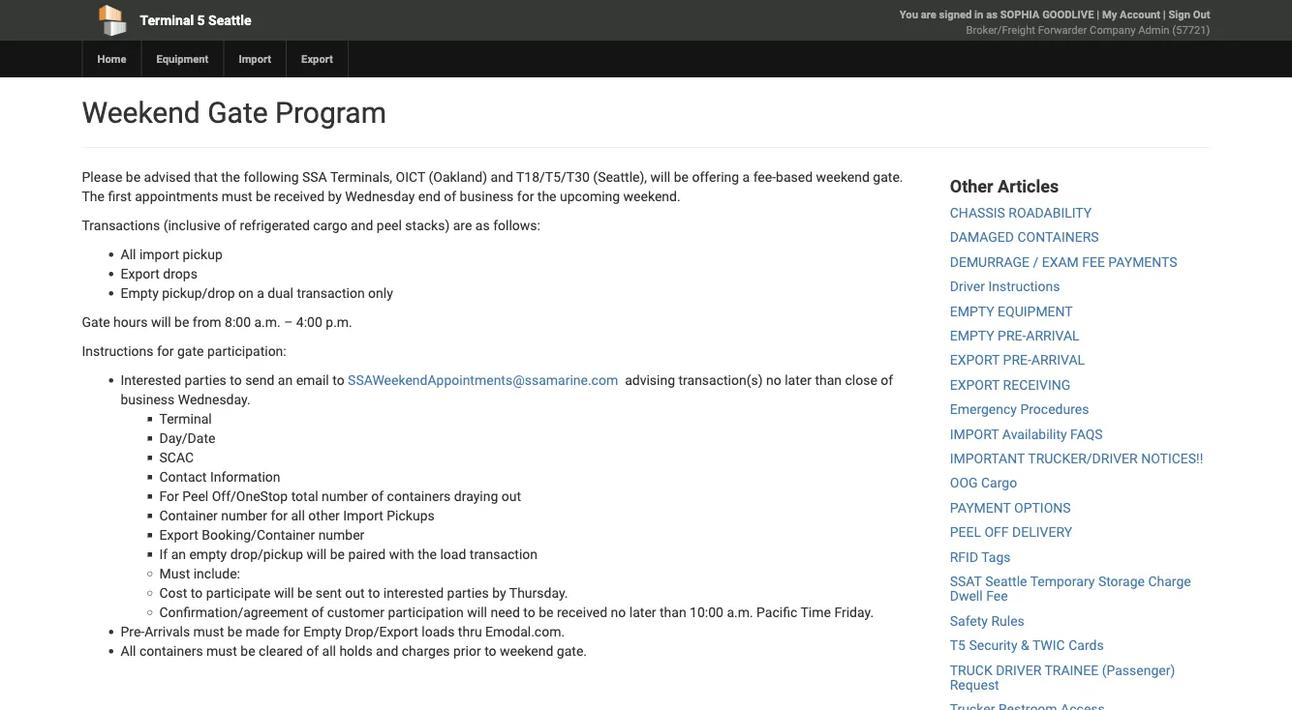 Task type: locate. For each thing, give the bounding box(es) containing it.
&
[[1021, 638, 1029, 654]]

gate down "import" link
[[207, 95, 268, 130]]

for up cleared
[[283, 624, 300, 640]]

1 vertical spatial parties
[[447, 586, 489, 602]]

send
[[245, 372, 274, 388]]

load
[[440, 547, 466, 563]]

empty down 'driver'
[[950, 304, 994, 320]]

my
[[1102, 8, 1117, 21]]

1 horizontal spatial as
[[986, 8, 998, 21]]

transaction up p.m.
[[297, 285, 365, 301]]

1 vertical spatial no
[[611, 605, 626, 621]]

1 vertical spatial a.m.
[[727, 605, 753, 621]]

1 horizontal spatial transaction
[[470, 547, 538, 563]]

10:00
[[690, 605, 723, 621]]

a.m. left –
[[254, 314, 281, 330]]

day/date
[[159, 431, 215, 447]]

0 horizontal spatial a
[[257, 285, 264, 301]]

sophia
[[1000, 8, 1040, 21]]

gate left hours
[[82, 314, 110, 330]]

|
[[1097, 8, 1099, 21], [1163, 8, 1166, 21]]

dual
[[268, 285, 293, 301]]

transaction inside advising transaction(s) no later than close of business wednesday. terminal day/date scac contact information for peel off/onestop total number of containers draying out container number for all other import pickups export booking/container number if an empty drop/pickup will be paired with the load transaction
[[470, 547, 538, 563]]

instructions up equipment
[[988, 279, 1060, 295]]

import up paired
[[343, 508, 383, 524]]

are right 'stacks)'
[[453, 217, 472, 233]]

2 all from the top
[[121, 644, 136, 660]]

by inside please be advised that the following ssa terminals, oict (oakland) and t18/t5/t30 (seattle), will be offering a fee-based weekend gate. the first appointments must be received by wednesday end of business for the upcoming weekend.
[[328, 188, 342, 204]]

1 vertical spatial out
[[345, 586, 365, 602]]

0 horizontal spatial than
[[660, 605, 686, 621]]

instructions down hours
[[82, 343, 154, 359]]

1 horizontal spatial a
[[743, 169, 750, 185]]

later left close
[[785, 372, 812, 388]]

0 vertical spatial weekend
[[816, 169, 870, 185]]

1 vertical spatial transaction
[[470, 547, 538, 563]]

to right email
[[332, 372, 344, 388]]

no right "transaction(s)"
[[766, 372, 781, 388]]

0 horizontal spatial a.m.
[[254, 314, 281, 330]]

0 vertical spatial export
[[301, 53, 333, 65]]

no left 10:00
[[611, 605, 626, 621]]

0 vertical spatial by
[[328, 188, 342, 204]]

1 all from the top
[[121, 247, 136, 262]]

advising transaction(s) no later than close of business wednesday. terminal day/date scac contact information for peel off/onestop total number of containers draying out container number for all other import pickups export booking/container number if an empty drop/pickup will be paired with the load transaction
[[121, 372, 893, 563]]

will inside please be advised that the following ssa terminals, oict (oakland) and t18/t5/t30 (seattle), will be offering a fee-based weekend gate. the first appointments must be received by wednesday end of business for the upcoming weekend.
[[650, 169, 671, 185]]

0 horizontal spatial empty
[[121, 285, 159, 301]]

the inside advising transaction(s) no later than close of business wednesday. terminal day/date scac contact information for peel off/onestop total number of containers draying out container number for all other import pickups export booking/container number if an empty drop/pickup will be paired with the load transaction
[[418, 547, 437, 563]]

are
[[921, 8, 936, 21], [453, 217, 472, 233]]

for up the follows:
[[517, 188, 534, 204]]

other articles chassis roadability damaged containers demurrage / exam fee payments driver instructions empty equipment empty pre-arrival export pre-arrival export receiving emergency procedures import availability faqs important trucker/driver notices!! oog cargo payment options peel off delivery rfid tags ssat seattle temporary storage charge dwell fee safety rules t5 security & twic cards truck driver trainee (passenger) request
[[950, 176, 1203, 694]]

received down thursday.
[[557, 605, 607, 621]]

empty inside the must include: cost to participate will be sent out to interested parties by thursday. confirmation/agreement of customer participation will need to be received no later than 10:00 a.m. pacific time friday. pre-arrivals must be made for empty drop/export loads thru emodal.com. all containers must be cleared of all holds and charges prior to weekend gate.
[[303, 624, 342, 640]]

/
[[1033, 254, 1039, 270]]

import availability faqs link
[[950, 427, 1103, 443]]

0 vertical spatial parties
[[185, 372, 226, 388]]

admin
[[1138, 24, 1170, 36]]

1 vertical spatial import
[[343, 508, 383, 524]]

import up "weekend gate program"
[[239, 53, 271, 65]]

import
[[950, 427, 999, 443]]

business down interested
[[121, 392, 175, 408]]

holds
[[339, 644, 373, 660]]

0 vertical spatial empty
[[950, 304, 994, 320]]

containers
[[387, 489, 451, 505], [139, 644, 203, 660]]

all inside the must include: cost to participate will be sent out to interested parties by thursday. confirmation/agreement of customer participation will need to be received no later than 10:00 a.m. pacific time friday. pre-arrivals must be made for empty drop/export loads thru emodal.com. all containers must be cleared of all holds and charges prior to weekend gate.
[[322, 644, 336, 660]]

the
[[82, 188, 105, 204]]

a inside "all import pickup export drops empty pickup/drop on a dual transaction only"
[[257, 285, 264, 301]]

seattle down tags
[[985, 574, 1027, 590]]

2 horizontal spatial the
[[537, 188, 557, 204]]

arrival down equipment
[[1026, 328, 1080, 344]]

0 horizontal spatial transaction
[[297, 285, 365, 301]]

all left holds
[[322, 644, 336, 660]]

0 vertical spatial a.m.
[[254, 314, 281, 330]]

stacks)
[[405, 217, 450, 233]]

export down container
[[159, 527, 198, 543]]

a right on
[[257, 285, 264, 301]]

1 vertical spatial all
[[322, 644, 336, 660]]

weekend inside the must include: cost to participate will be sent out to interested parties by thursday. confirmation/agreement of customer participation will need to be received no later than 10:00 a.m. pacific time friday. pre-arrivals must be made for empty drop/export loads thru emodal.com. all containers must be cleared of all holds and charges prior to weekend gate.
[[500, 644, 553, 660]]

1 horizontal spatial seattle
[[985, 574, 1027, 590]]

gate. inside please be advised that the following ssa terminals, oict (oakland) and t18/t5/t30 (seattle), will be offering a fee-based weekend gate. the first appointments must be received by wednesday end of business for the upcoming weekend.
[[873, 169, 903, 185]]

no inside the must include: cost to participate will be sent out to interested parties by thursday. confirmation/agreement of customer participation will need to be received no later than 10:00 a.m. pacific time friday. pre-arrivals must be made for empty drop/export loads thru emodal.com. all containers must be cleared of all holds and charges prior to weekend gate.
[[611, 605, 626, 621]]

rfid tags link
[[950, 550, 1011, 566]]

all down transactions
[[121, 247, 136, 262]]

1 vertical spatial export
[[121, 266, 160, 282]]

out inside advising transaction(s) no later than close of business wednesday. terminal day/date scac contact information for peel off/onestop total number of containers draying out container number for all other import pickups export booking/container number if an empty drop/pickup will be paired with the load transaction
[[501, 489, 521, 505]]

1 vertical spatial terminal
[[159, 411, 212, 427]]

1 vertical spatial a
[[257, 285, 264, 301]]

export down import
[[121, 266, 160, 282]]

be left paired
[[330, 547, 345, 563]]

0 vertical spatial import
[[239, 53, 271, 65]]

empty inside "all import pickup export drops empty pickup/drop on a dual transaction only"
[[121, 285, 159, 301]]

parties up thru
[[447, 586, 489, 602]]

peel
[[377, 217, 402, 233]]

1 horizontal spatial weekend
[[816, 169, 870, 185]]

1 horizontal spatial parties
[[447, 586, 489, 602]]

be inside advising transaction(s) no later than close of business wednesday. terminal day/date scac contact information for peel off/onestop total number of containers draying out container number for all other import pickups export booking/container number if an empty drop/pickup will be paired with the load transaction
[[330, 547, 345, 563]]

1 vertical spatial empty
[[950, 328, 994, 344]]

0 vertical spatial received
[[274, 188, 325, 204]]

0 horizontal spatial all
[[291, 508, 305, 524]]

business inside advising transaction(s) no later than close of business wednesday. terminal day/date scac contact information for peel off/onestop total number of containers draying out container number for all other import pickups export booking/container number if an empty drop/pickup will be paired with the load transaction
[[121, 392, 175, 408]]

1 horizontal spatial and
[[376, 644, 398, 660]]

1 horizontal spatial out
[[501, 489, 521, 505]]

1 horizontal spatial by
[[492, 586, 506, 602]]

0 vertical spatial and
[[491, 169, 513, 185]]

to up emodal.com.
[[523, 605, 535, 621]]

2 vertical spatial and
[[376, 644, 398, 660]]

pre- down empty equipment link
[[998, 328, 1026, 344]]

terminal up day/date
[[159, 411, 212, 427]]

you are signed in as sophia goodlive | my account | sign out broker/freight forwarder company admin (57721)
[[900, 8, 1210, 36]]

than left 10:00
[[660, 605, 686, 621]]

1 horizontal spatial |
[[1163, 8, 1166, 21]]

0 vertical spatial a
[[743, 169, 750, 185]]

export up export receiving link
[[950, 353, 1000, 369]]

close
[[845, 372, 877, 388]]

be up first
[[126, 169, 141, 185]]

export down terminal 5 seattle link at the top of page
[[301, 53, 333, 65]]

0 horizontal spatial parties
[[185, 372, 226, 388]]

1 vertical spatial gate
[[82, 314, 110, 330]]

will inside advising transaction(s) no later than close of business wednesday. terminal day/date scac contact information for peel off/onestop total number of containers draying out container number for all other import pickups export booking/container number if an empty drop/pickup will be paired with the load transaction
[[307, 547, 327, 563]]

to
[[230, 372, 242, 388], [332, 372, 344, 388], [191, 586, 203, 602], [368, 586, 380, 602], [523, 605, 535, 621], [484, 644, 497, 660]]

safety rules link
[[950, 614, 1025, 630]]

1 | from the left
[[1097, 8, 1099, 21]]

paired
[[348, 547, 386, 563]]

0 vertical spatial containers
[[387, 489, 451, 505]]

as left the follows:
[[475, 217, 490, 233]]

than left close
[[815, 372, 842, 388]]

1 vertical spatial gate.
[[557, 644, 587, 660]]

if
[[159, 547, 168, 563]]

all down "pre-"
[[121, 644, 136, 660]]

parties up wednesday.
[[185, 372, 226, 388]]

of up paired
[[371, 489, 384, 505]]

export up emergency
[[950, 377, 1000, 393]]

2 horizontal spatial and
[[491, 169, 513, 185]]

0 horizontal spatial received
[[274, 188, 325, 204]]

2 vertical spatial number
[[318, 527, 365, 543]]

temporary
[[1030, 574, 1095, 590]]

are inside you are signed in as sophia goodlive | my account | sign out broker/freight forwarder company admin (57721)
[[921, 8, 936, 21]]

trucker/driver
[[1028, 451, 1138, 467]]

later left 10:00
[[629, 605, 656, 621]]

empty down customer at the left of the page
[[303, 624, 342, 640]]

cargo
[[981, 476, 1017, 492]]

and right (oakland) on the left
[[491, 169, 513, 185]]

weekend gate program
[[82, 95, 386, 130]]

empty
[[950, 304, 994, 320], [950, 328, 994, 344]]

2 vertical spatial the
[[418, 547, 437, 563]]

by up need
[[492, 586, 506, 602]]

1 vertical spatial as
[[475, 217, 490, 233]]

emodal.com.
[[485, 624, 565, 640]]

gate. down emodal.com.
[[557, 644, 587, 660]]

for up booking/container
[[271, 508, 288, 524]]

be down confirmation/agreement
[[227, 624, 242, 640]]

0 horizontal spatial gate.
[[557, 644, 587, 660]]

security
[[969, 638, 1018, 654]]

and down drop/export
[[376, 644, 398, 660]]

5
[[197, 12, 205, 28]]

weekend right based
[[816, 169, 870, 185]]

out inside the must include: cost to participate will be sent out to interested parties by thursday. confirmation/agreement of customer participation will need to be received no later than 10:00 a.m. pacific time friday. pre-arrivals must be made for empty drop/export loads thru emodal.com. all containers must be cleared of all holds and charges prior to weekend gate.
[[345, 586, 365, 602]]

1 vertical spatial export
[[950, 377, 1000, 393]]

no inside advising transaction(s) no later than close of business wednesday. terminal day/date scac contact information for peel off/onestop total number of containers draying out container number for all other import pickups export booking/container number if an empty drop/pickup will be paired with the load transaction
[[766, 372, 781, 388]]

chassis
[[950, 205, 1005, 221]]

received inside please be advised that the following ssa terminals, oict (oakland) and t18/t5/t30 (seattle), will be offering a fee-based weekend gate. the first appointments must be received by wednesday end of business for the upcoming weekend.
[[274, 188, 325, 204]]

out up customer at the left of the page
[[345, 586, 365, 602]]

an right if at bottom left
[[171, 547, 186, 563]]

| left my
[[1097, 8, 1099, 21]]

4:00
[[296, 314, 322, 330]]

1 horizontal spatial all
[[322, 644, 336, 660]]

ssaweekendappointments@ssamarine.com
[[348, 372, 618, 388]]

number down other
[[318, 527, 365, 543]]

2 export from the top
[[950, 377, 1000, 393]]

parties
[[185, 372, 226, 388], [447, 586, 489, 602]]

empty pre-arrival link
[[950, 328, 1080, 344]]

0 vertical spatial later
[[785, 372, 812, 388]]

1 horizontal spatial later
[[785, 372, 812, 388]]

demurrage
[[950, 254, 1030, 270]]

1 vertical spatial must
[[193, 624, 224, 640]]

0 vertical spatial must
[[222, 188, 252, 204]]

an right "send"
[[278, 372, 293, 388]]

all down total
[[291, 508, 305, 524]]

transaction right load
[[470, 547, 538, 563]]

0 vertical spatial all
[[291, 508, 305, 524]]

than inside the must include: cost to participate will be sent out to interested parties by thursday. confirmation/agreement of customer participation will need to be received no later than 10:00 a.m. pacific time friday. pre-arrivals must be made for empty drop/export loads thru emodal.com. all containers must be cleared of all holds and charges prior to weekend gate.
[[660, 605, 686, 621]]

1 horizontal spatial than
[[815, 372, 842, 388]]

to right prior
[[484, 644, 497, 660]]

roadability
[[1009, 205, 1092, 221]]

later inside the must include: cost to participate will be sent out to interested parties by thursday. confirmation/agreement of customer participation will need to be received no later than 10:00 a.m. pacific time friday. pre-arrivals must be made for empty drop/export loads thru emodal.com. all containers must be cleared of all holds and charges prior to weekend gate.
[[629, 605, 656, 621]]

containers inside the must include: cost to participate will be sent out to interested parties by thursday. confirmation/agreement of customer participation will need to be received no later than 10:00 a.m. pacific time friday. pre-arrivals must be made for empty drop/export loads thru emodal.com. all containers must be cleared of all holds and charges prior to weekend gate.
[[139, 644, 203, 660]]

interested
[[383, 586, 444, 602]]

export inside advising transaction(s) no later than close of business wednesday. terminal day/date scac contact information for peel off/onestop total number of containers draying out container number for all other import pickups export booking/container number if an empty drop/pickup will be paired with the load transaction
[[159, 527, 198, 543]]

0 vertical spatial empty
[[121, 285, 159, 301]]

1 horizontal spatial gate
[[207, 95, 268, 130]]

empty up hours
[[121, 285, 159, 301]]

0 horizontal spatial out
[[345, 586, 365, 602]]

0 horizontal spatial import
[[239, 53, 271, 65]]

seattle right 5
[[208, 12, 251, 28]]

1 horizontal spatial are
[[921, 8, 936, 21]]

ssat seattle temporary storage charge dwell fee link
[[950, 574, 1191, 605]]

t5 security & twic cards link
[[950, 638, 1104, 654]]

containers down the arrivals
[[139, 644, 203, 660]]

0 vertical spatial all
[[121, 247, 136, 262]]

weekend down emodal.com.
[[500, 644, 553, 660]]

0 vertical spatial export
[[950, 353, 1000, 369]]

import link
[[223, 41, 286, 77]]

0 vertical spatial than
[[815, 372, 842, 388]]

empty
[[189, 547, 227, 563]]

advising
[[625, 372, 675, 388]]

in
[[975, 8, 983, 21]]

out right 'draying'
[[501, 489, 521, 505]]

important trucker/driver notices!! link
[[950, 451, 1203, 467]]

0 vertical spatial no
[[766, 372, 781, 388]]

empty down empty equipment link
[[950, 328, 994, 344]]

0 horizontal spatial by
[[328, 188, 342, 204]]

a left fee-
[[743, 169, 750, 185]]

0 horizontal spatial gate
[[82, 314, 110, 330]]

0 vertical spatial are
[[921, 8, 936, 21]]

2 vertical spatial export
[[159, 527, 198, 543]]

container
[[159, 508, 218, 524]]

1 vertical spatial containers
[[139, 644, 203, 660]]

the right that
[[221, 169, 240, 185]]

0 vertical spatial the
[[221, 169, 240, 185]]

from
[[193, 314, 221, 330]]

cargo
[[313, 217, 347, 233]]

must inside please be advised that the following ssa terminals, oict (oakland) and t18/t5/t30 (seattle), will be offering a fee-based weekend gate. the first appointments must be received by wednesday end of business for the upcoming weekend.
[[222, 188, 252, 204]]

1 vertical spatial received
[[557, 605, 607, 621]]

wednesday.
[[178, 392, 250, 408]]

of right end
[[444, 188, 456, 204]]

availability
[[1002, 427, 1067, 443]]

0 horizontal spatial later
[[629, 605, 656, 621]]

1 vertical spatial by
[[492, 586, 506, 602]]

0 vertical spatial as
[[986, 8, 998, 21]]

1 horizontal spatial instructions
[[988, 279, 1060, 295]]

export inside "all import pickup export drops empty pickup/drop on a dual transaction only"
[[121, 266, 160, 282]]

0 horizontal spatial weekend
[[500, 644, 553, 660]]

will down other
[[307, 547, 327, 563]]

export
[[301, 53, 333, 65], [121, 266, 160, 282], [159, 527, 198, 543]]

1 vertical spatial than
[[660, 605, 686, 621]]

received down ssa
[[274, 188, 325, 204]]

notices!!
[[1141, 451, 1203, 467]]

business down (oakland) on the left
[[460, 188, 514, 204]]

1 vertical spatial an
[[171, 547, 186, 563]]

for inside please be advised that the following ssa terminals, oict (oakland) and t18/t5/t30 (seattle), will be offering a fee-based weekend gate. the first appointments must be received by wednesday end of business for the upcoming weekend.
[[517, 188, 534, 204]]

arrival up 'receiving'
[[1031, 353, 1085, 369]]

1 vertical spatial are
[[453, 217, 472, 233]]

export inside export "link"
[[301, 53, 333, 65]]

of right close
[[881, 372, 893, 388]]

2 | from the left
[[1163, 8, 1166, 21]]

0 horizontal spatial business
[[121, 392, 175, 408]]

0 horizontal spatial as
[[475, 217, 490, 233]]

be left offering
[[674, 169, 689, 185]]

gate. left other
[[873, 169, 903, 185]]

1 horizontal spatial import
[[343, 508, 383, 524]]

received
[[274, 188, 325, 204], [557, 605, 607, 621]]

0 horizontal spatial containers
[[139, 644, 203, 660]]

of inside please be advised that the following ssa terminals, oict (oakland) and t18/t5/t30 (seattle), will be offering a fee-based weekend gate. the first appointments must be received by wednesday end of business for the upcoming weekend.
[[444, 188, 456, 204]]

1 horizontal spatial received
[[557, 605, 607, 621]]

upcoming
[[560, 188, 620, 204]]

terminal left 5
[[140, 12, 194, 28]]

payment
[[950, 500, 1011, 516]]

only
[[368, 285, 393, 301]]

| left sign
[[1163, 8, 1166, 21]]

all inside advising transaction(s) no later than close of business wednesday. terminal day/date scac contact information for peel off/onestop total number of containers draying out container number for all other import pickups export booking/container number if an empty drop/pickup will be paired with the load transaction
[[291, 508, 305, 524]]

empty
[[121, 285, 159, 301], [303, 624, 342, 640]]

0 vertical spatial seattle
[[208, 12, 251, 28]]

later inside advising transaction(s) no later than close of business wednesday. terminal day/date scac contact information for peel off/onestop total number of containers draying out container number for all other import pickups export booking/container number if an empty drop/pickup will be paired with the load transaction
[[785, 372, 812, 388]]

by inside the must include: cost to participate will be sent out to interested parties by thursday. confirmation/agreement of customer participation will need to be received no later than 10:00 a.m. pacific time friday. pre-arrivals must be made for empty drop/export loads thru emodal.com. all containers must be cleared of all holds and charges prior to weekend gate.
[[492, 586, 506, 602]]

by up cargo
[[328, 188, 342, 204]]

transaction inside "all import pickup export drops empty pickup/drop on a dual transaction only"
[[297, 285, 365, 301]]

on
[[238, 285, 254, 301]]

than inside advising transaction(s) no later than close of business wednesday. terminal day/date scac contact information for peel off/onestop total number of containers draying out container number for all other import pickups export booking/container number if an empty drop/pickup will be paired with the load transaction
[[815, 372, 842, 388]]

first
[[108, 188, 131, 204]]

0 vertical spatial gate
[[207, 95, 268, 130]]

damaged containers link
[[950, 230, 1099, 246]]

the down t18/t5/t30
[[537, 188, 557, 204]]

that
[[194, 169, 218, 185]]

0 horizontal spatial the
[[221, 169, 240, 185]]

cards
[[1069, 638, 1104, 654]]

0 vertical spatial instructions
[[988, 279, 1060, 295]]

cost
[[159, 586, 187, 602]]

a.m. right 10:00
[[727, 605, 753, 621]]

interested
[[121, 372, 181, 388]]

peel off delivery link
[[950, 525, 1072, 541]]

an inside advising transaction(s) no later than close of business wednesday. terminal day/date scac contact information for peel off/onestop total number of containers draying out container number for all other import pickups export booking/container number if an empty drop/pickup will be paired with the load transaction
[[171, 547, 186, 563]]

will up the weekend.
[[650, 169, 671, 185]]

peel
[[182, 489, 209, 505]]

charges
[[402, 644, 450, 660]]

are right you
[[921, 8, 936, 21]]

include:
[[193, 566, 240, 582]]

as right the in on the top of the page
[[986, 8, 998, 21]]

damaged
[[950, 230, 1014, 246]]

containers up pickups
[[387, 489, 451, 505]]

pre- down empty pre-arrival 'link'
[[1003, 353, 1031, 369]]

1 horizontal spatial empty
[[303, 624, 342, 640]]

program
[[275, 95, 386, 130]]

0 horizontal spatial an
[[171, 547, 186, 563]]

number down off/onestop
[[221, 508, 267, 524]]

participation:
[[207, 343, 286, 359]]

the right with
[[418, 547, 437, 563]]

to left "send"
[[230, 372, 242, 388]]

hours
[[113, 314, 148, 330]]

0 vertical spatial transaction
[[297, 285, 365, 301]]

must include: cost to participate will be sent out to interested parties by thursday. confirmation/agreement of customer participation will need to be received no later than 10:00 a.m. pacific time friday. pre-arrivals must be made for empty drop/export loads thru emodal.com. all containers must be cleared of all holds and charges prior to weekend gate.
[[121, 566, 874, 660]]



Task type: vqa. For each thing, say whether or not it's contained in the screenshot.
Off/OneStop
yes



Task type: describe. For each thing, give the bounding box(es) containing it.
a.m. inside the must include: cost to participate will be sent out to interested parties by thursday. confirmation/agreement of customer participation will need to be received no later than 10:00 a.m. pacific time friday. pre-arrivals must be made for empty drop/export loads thru emodal.com. all containers must be cleared of all holds and charges prior to weekend gate.
[[727, 605, 753, 621]]

2 vertical spatial must
[[206, 644, 237, 660]]

1 vertical spatial arrival
[[1031, 353, 1085, 369]]

2 empty from the top
[[950, 328, 994, 344]]

seattle inside other articles chassis roadability damaged containers demurrage / exam fee payments driver instructions empty equipment empty pre-arrival export pre-arrival export receiving emergency procedures import availability faqs important trucker/driver notices!! oog cargo payment options peel off delivery rfid tags ssat seattle temporary storage charge dwell fee safety rules t5 security & twic cards truck driver trainee (passenger) request
[[985, 574, 1027, 590]]

equipment
[[998, 304, 1073, 320]]

storage
[[1098, 574, 1145, 590]]

import inside advising transaction(s) no later than close of business wednesday. terminal day/date scac contact information for peel off/onestop total number of containers draying out container number for all other import pickups export booking/container number if an empty drop/pickup will be paired with the load transaction
[[343, 508, 383, 524]]

1 vertical spatial number
[[221, 508, 267, 524]]

driver instructions link
[[950, 279, 1060, 295]]

of down "sent"
[[311, 605, 324, 621]]

p.m.
[[326, 314, 352, 330]]

0 horizontal spatial seattle
[[208, 12, 251, 28]]

off/onestop
[[212, 489, 288, 505]]

important
[[950, 451, 1025, 467]]

drop/export
[[345, 624, 418, 640]]

made
[[246, 624, 280, 640]]

signed
[[939, 8, 972, 21]]

transactions
[[82, 217, 160, 233]]

rules
[[991, 614, 1025, 630]]

emergency
[[950, 402, 1017, 418]]

options
[[1014, 500, 1071, 516]]

pickup
[[183, 247, 223, 262]]

0 vertical spatial pre-
[[998, 328, 1026, 344]]

home
[[97, 53, 126, 65]]

offering
[[692, 169, 739, 185]]

refrigerated
[[240, 217, 310, 233]]

weekend inside please be advised that the following ssa terminals, oict (oakland) and t18/t5/t30 (seattle), will be offering a fee-based weekend gate. the first appointments must be received by wednesday end of business for the upcoming weekend.
[[816, 169, 870, 185]]

to right the cost
[[191, 586, 203, 602]]

emergency procedures link
[[950, 402, 1089, 418]]

containers inside advising transaction(s) no later than close of business wednesday. terminal day/date scac contact information for peel off/onestop total number of containers draying out container number for all other import pickups export booking/container number if an empty drop/pickup will be paired with the load transaction
[[387, 489, 451, 505]]

terminal 5 seattle
[[140, 12, 251, 28]]

of right cleared
[[306, 644, 319, 660]]

be down following
[[256, 188, 271, 204]]

other
[[308, 508, 340, 524]]

be down thursday.
[[539, 605, 554, 621]]

terminals,
[[330, 169, 392, 185]]

for
[[159, 489, 179, 505]]

prior
[[453, 644, 481, 660]]

equipment link
[[141, 41, 223, 77]]

trainee
[[1045, 663, 1099, 679]]

0 vertical spatial number
[[322, 489, 368, 505]]

based
[[776, 169, 813, 185]]

(passenger)
[[1102, 663, 1175, 679]]

pacific
[[757, 605, 797, 621]]

delivery
[[1012, 525, 1072, 541]]

export receiving link
[[950, 377, 1071, 393]]

sign out link
[[1169, 8, 1210, 21]]

equipment
[[156, 53, 209, 65]]

1 vertical spatial the
[[537, 188, 557, 204]]

pre-
[[121, 624, 145, 640]]

with
[[389, 547, 414, 563]]

be left from
[[174, 314, 189, 330]]

faqs
[[1070, 427, 1103, 443]]

ssaweekendappointments@ssamarine.com link
[[348, 372, 618, 388]]

demurrage / exam fee payments link
[[950, 254, 1178, 270]]

payment options link
[[950, 500, 1071, 516]]

safety
[[950, 614, 988, 630]]

export link
[[286, 41, 348, 77]]

draying
[[454, 489, 498, 505]]

for inside advising transaction(s) no later than close of business wednesday. terminal day/date scac contact information for peel off/onestop total number of containers draying out container number for all other import pickups export booking/container number if an empty drop/pickup will be paired with the load transaction
[[271, 508, 288, 524]]

will down drop/pickup
[[274, 586, 294, 602]]

need
[[491, 605, 520, 621]]

for left gate
[[157, 343, 174, 359]]

booking/container
[[202, 527, 315, 543]]

t5
[[950, 638, 966, 654]]

please
[[82, 169, 122, 185]]

0 vertical spatial arrival
[[1026, 328, 1080, 344]]

business inside please be advised that the following ssa terminals, oict (oakland) and t18/t5/t30 (seattle), will be offering a fee-based weekend gate. the first appointments must be received by wednesday end of business for the upcoming weekend.
[[460, 188, 514, 204]]

peel
[[950, 525, 981, 541]]

1 vertical spatial pre-
[[1003, 353, 1031, 369]]

sign
[[1169, 8, 1190, 21]]

interested parties to send an email to ssaweekendappointments@ssamarine.com
[[121, 372, 618, 388]]

as inside you are signed in as sophia goodlive | my account | sign out broker/freight forwarder company admin (57721)
[[986, 8, 998, 21]]

follows:
[[493, 217, 540, 233]]

loads
[[422, 624, 455, 640]]

twic
[[1032, 638, 1065, 654]]

a inside please be advised that the following ssa terminals, oict (oakland) and t18/t5/t30 (seattle), will be offering a fee-based weekend gate. the first appointments must be received by wednesday end of business for the upcoming weekend.
[[743, 169, 750, 185]]

0 vertical spatial terminal
[[140, 12, 194, 28]]

and inside please be advised that the following ssa terminals, oict (oakland) and t18/t5/t30 (seattle), will be offering a fee-based weekend gate. the first appointments must be received by wednesday end of business for the upcoming weekend.
[[491, 169, 513, 185]]

driver
[[996, 663, 1042, 679]]

fee
[[1082, 254, 1105, 270]]

be down made at the bottom left of page
[[241, 644, 255, 660]]

gate. inside the must include: cost to participate will be sent out to interested parties by thursday. confirmation/agreement of customer participation will need to be received no later than 10:00 a.m. pacific time friday. pre-arrivals must be made for empty drop/export loads thru emodal.com. all containers must be cleared of all holds and charges prior to weekend gate.
[[557, 644, 587, 660]]

rfid
[[950, 550, 978, 566]]

exam
[[1042, 254, 1079, 270]]

0 horizontal spatial instructions
[[82, 343, 154, 359]]

(seattle),
[[593, 169, 647, 185]]

1 empty from the top
[[950, 304, 994, 320]]

and inside the must include: cost to participate will be sent out to interested parties by thursday. confirmation/agreement of customer participation will need to be received no later than 10:00 a.m. pacific time friday. pre-arrivals must be made for empty drop/export loads thru emodal.com. all containers must be cleared of all holds and charges prior to weekend gate.
[[376, 644, 398, 660]]

time
[[801, 605, 831, 621]]

1 horizontal spatial an
[[278, 372, 293, 388]]

must
[[159, 566, 190, 582]]

all inside "all import pickup export drops empty pickup/drop on a dual transaction only"
[[121, 247, 136, 262]]

please be advised that the following ssa terminals, oict (oakland) and t18/t5/t30 (seattle), will be offering a fee-based weekend gate. the first appointments must be received by wednesday end of business for the upcoming weekend.
[[82, 169, 907, 204]]

gate
[[177, 343, 204, 359]]

receiving
[[1003, 377, 1071, 393]]

fee-
[[753, 169, 776, 185]]

terminal inside advising transaction(s) no later than close of business wednesday. terminal day/date scac contact information for peel off/onestop total number of containers draying out container number for all other import pickups export booking/container number if an empty drop/pickup will be paired with the load transaction
[[159, 411, 212, 427]]

tags
[[981, 550, 1011, 566]]

information
[[210, 469, 280, 485]]

instructions inside other articles chassis roadability damaged containers demurrage / exam fee payments driver instructions empty equipment empty pre-arrival export pre-arrival export receiving emergency procedures import availability faqs important trucker/driver notices!! oog cargo payment options peel off delivery rfid tags ssat seattle temporary storage charge dwell fee safety rules t5 security & twic cards truck driver trainee (passenger) request
[[988, 279, 1060, 295]]

weekend.
[[623, 188, 681, 204]]

of right (inclusive
[[224, 217, 236, 233]]

dwell
[[950, 589, 983, 605]]

to up customer at the left of the page
[[368, 586, 380, 602]]

will right hours
[[151, 314, 171, 330]]

received inside the must include: cost to participate will be sent out to interested parties by thursday. confirmation/agreement of customer participation will need to be received no later than 10:00 a.m. pacific time friday. pre-arrivals must be made for empty drop/export loads thru emodal.com. all containers must be cleared of all holds and charges prior to weekend gate.
[[557, 605, 607, 621]]

forwarder
[[1038, 24, 1087, 36]]

1 export from the top
[[950, 353, 1000, 369]]

all inside the must include: cost to participate will be sent out to interested parties by thursday. confirmation/agreement of customer participation will need to be received no later than 10:00 a.m. pacific time friday. pre-arrivals must be made for empty drop/export loads thru emodal.com. all containers must be cleared of all holds and charges prior to weekend gate.
[[121, 644, 136, 660]]

for inside the must include: cost to participate will be sent out to interested parties by thursday. confirmation/agreement of customer participation will need to be received no later than 10:00 a.m. pacific time friday. pre-arrivals must be made for empty drop/export loads thru emodal.com. all containers must be cleared of all holds and charges prior to weekend gate.
[[283, 624, 300, 640]]

0 horizontal spatial are
[[453, 217, 472, 233]]

0 horizontal spatial and
[[351, 217, 373, 233]]

be left "sent"
[[297, 586, 312, 602]]

arrivals
[[145, 624, 190, 640]]

parties inside the must include: cost to participate will be sent out to interested parties by thursday. confirmation/agreement of customer participation will need to be received no later than 10:00 a.m. pacific time friday. pre-arrivals must be made for empty drop/export loads thru emodal.com. all containers must be cleared of all holds and charges prior to weekend gate.
[[447, 586, 489, 602]]

driver
[[950, 279, 985, 295]]

oog
[[950, 476, 978, 492]]

(57721)
[[1172, 24, 1210, 36]]

home link
[[82, 41, 141, 77]]

company
[[1090, 24, 1136, 36]]

will up thru
[[467, 605, 487, 621]]

truck
[[950, 663, 993, 679]]

articles
[[998, 176, 1059, 197]]



